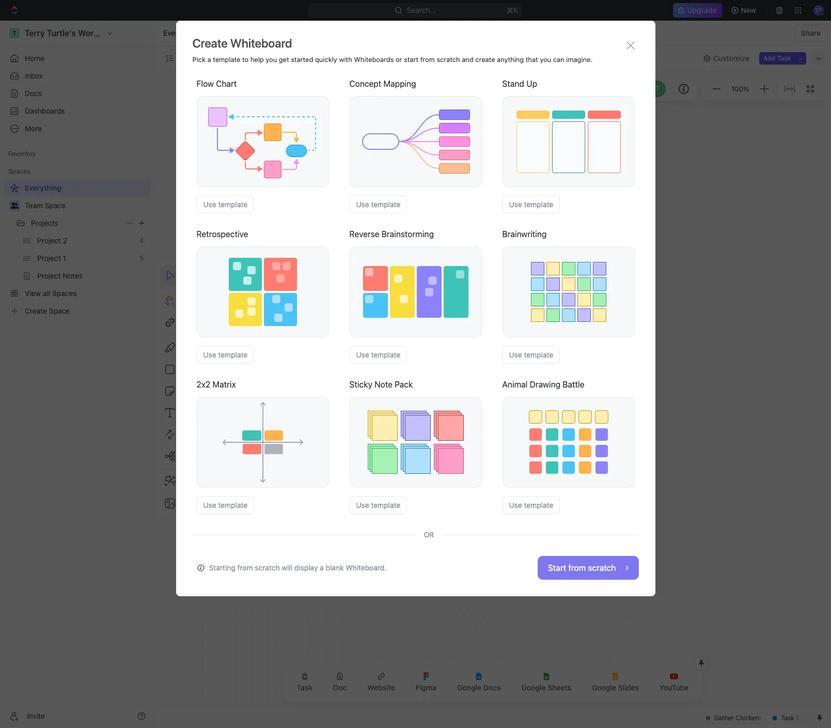 Task type: vqa. For each thing, say whether or not it's contained in the screenshot.
Calendar link at left
yes



Task type: describe. For each thing, give the bounding box(es) containing it.
add task button
[[760, 52, 795, 64]]

template for flow
[[218, 200, 248, 209]]

sticky
[[350, 380, 373, 389]]

list link
[[174, 51, 189, 65]]

flow
[[197, 79, 214, 88]]

list
[[176, 53, 189, 62]]

use for retrospective
[[203, 350, 216, 359]]

pack
[[395, 380, 413, 389]]

flow chart
[[197, 79, 237, 88]]

template for concept
[[371, 200, 401, 209]]

template for 2x2
[[218, 501, 248, 509]]

use template for stand up
[[509, 200, 554, 209]]

use for animal drawing battle
[[509, 501, 522, 509]]

⌘k
[[507, 6, 519, 14]]

doc
[[333, 683, 347, 692]]

figma
[[416, 683, 437, 692]]

imagine.
[[566, 55, 593, 64]]

sheets
[[548, 683, 571, 692]]

start from scratch button
[[538, 556, 639, 580]]

youtube button
[[651, 666, 697, 698]]

stand up
[[502, 79, 537, 88]]

2 you from the left
[[540, 55, 551, 64]]

drawing
[[530, 380, 561, 389]]

youtube
[[660, 683, 689, 692]]

starting from scratch will display a blank whiteboard.
[[209, 563, 387, 572]]

create
[[192, 36, 228, 50]]

use template for animal drawing battle
[[509, 501, 554, 509]]

idea board
[[297, 53, 333, 62]]

docs inside sidebar 'navigation'
[[25, 89, 42, 98]]

everything
[[163, 28, 200, 37]]

1 vertical spatial a
[[320, 563, 324, 572]]

sidebar navigation
[[0, 21, 154, 728]]

everything link
[[161, 27, 202, 39]]

use template button for flow chart
[[197, 195, 254, 213]]

google sheets button
[[513, 666, 580, 698]]

battle
[[563, 380, 585, 389]]

use for stand up
[[509, 200, 522, 209]]

board
[[313, 53, 333, 62]]

display
[[294, 563, 318, 572]]

note
[[375, 380, 393, 389]]

home link
[[4, 50, 150, 67]]

use template button for 2x2 matrix
[[197, 496, 254, 514]]

team
[[25, 201, 43, 210]]

space
[[45, 201, 66, 210]]

figma button
[[408, 666, 445, 698]]

use template button for concept mapping
[[350, 195, 407, 213]]

doc button
[[325, 666, 355, 698]]

whiteboard.
[[346, 563, 387, 572]]

100%
[[732, 85, 750, 93]]

inbox
[[25, 71, 43, 80]]

docs link
[[4, 85, 150, 102]]

calendar
[[247, 53, 278, 62]]

user group image
[[11, 203, 18, 209]]

pick
[[192, 55, 206, 64]]

0 horizontal spatial a
[[207, 55, 211, 64]]

google sheets
[[522, 683, 571, 692]]

use for sticky note pack
[[356, 501, 369, 509]]

add task
[[764, 54, 791, 62]]

google for google sheets
[[522, 683, 546, 692]]

anything
[[497, 55, 524, 64]]

create
[[476, 55, 495, 64]]

search...
[[407, 6, 437, 14]]

customize
[[714, 53, 750, 62]]

use for flow chart
[[203, 200, 216, 209]]

stand
[[502, 79, 524, 88]]

use template for flow chart
[[203, 200, 248, 209]]

dashboards link
[[4, 103, 150, 119]]

2x2
[[197, 380, 210, 389]]

2x2 matrix
[[197, 380, 236, 389]]

scratch for start from scratch
[[588, 563, 616, 573]]

sticky note pack
[[350, 380, 413, 389]]

use template button for sticky note pack
[[350, 496, 407, 514]]

use template button for brainwriting
[[502, 346, 560, 364]]

whiteboards
[[354, 55, 394, 64]]

1 vertical spatial or
[[424, 530, 434, 539]]

new button
[[727, 2, 763, 19]]

and
[[462, 55, 474, 64]]

google docs button
[[449, 666, 509, 698]]

create whiteboard
[[192, 36, 292, 50]]

favorites
[[8, 150, 36, 158]]

use for 2x2 matrix
[[203, 501, 216, 509]]

concept
[[350, 79, 381, 88]]

projects link
[[31, 215, 121, 231]]

1 horizontal spatial scratch
[[437, 55, 460, 64]]

can
[[553, 55, 565, 64]]

website
[[368, 683, 395, 692]]

spaces
[[8, 167, 30, 175]]

calendar link
[[245, 51, 278, 65]]

upgrade
[[688, 6, 718, 14]]

task button
[[289, 666, 321, 698]]

template for sticky
[[371, 501, 401, 509]]

reverse
[[350, 229, 380, 239]]

add
[[764, 54, 776, 62]]

100% button
[[730, 83, 752, 95]]

use for reverse brainstorming
[[356, 350, 369, 359]]

google docs
[[457, 683, 501, 692]]



Task type: locate. For each thing, give the bounding box(es) containing it.
create whiteboard dialog
[[176, 21, 655, 596]]

google inside button
[[457, 683, 482, 692]]

whiteboard
[[230, 36, 292, 50]]

favorites button
[[4, 148, 40, 160]]

0 horizontal spatial task
[[297, 683, 313, 692]]

google slides button
[[584, 666, 647, 698]]

to
[[242, 55, 249, 64]]

tree inside sidebar 'navigation'
[[4, 180, 150, 319]]

0 horizontal spatial or
[[396, 55, 402, 64]]

help
[[250, 55, 264, 64]]

scratch inside button
[[588, 563, 616, 573]]

0 horizontal spatial you
[[266, 55, 277, 64]]

use template for 2x2 matrix
[[203, 501, 248, 509]]

0 horizontal spatial scratch
[[255, 563, 280, 572]]

2 google from the left
[[522, 683, 546, 692]]

started
[[291, 55, 313, 64]]

google for google docs
[[457, 683, 482, 692]]

upgrade link
[[673, 3, 723, 18]]

0 horizontal spatial docs
[[25, 89, 42, 98]]

quickly
[[315, 55, 337, 64]]

a left the blank
[[320, 563, 324, 572]]

use template for brainwriting
[[509, 350, 554, 359]]

new
[[741, 6, 756, 14]]

brainstorming
[[382, 229, 434, 239]]

1 horizontal spatial you
[[540, 55, 551, 64]]

3 google from the left
[[592, 683, 616, 692]]

task left doc
[[297, 683, 313, 692]]

google right figma
[[457, 683, 482, 692]]

a
[[207, 55, 211, 64], [320, 563, 324, 572]]

board
[[208, 53, 228, 62]]

docs inside button
[[484, 683, 501, 692]]

home
[[25, 54, 45, 63]]

use for brainwriting
[[509, 350, 522, 359]]

2 horizontal spatial from
[[569, 563, 586, 573]]

use template
[[203, 200, 248, 209], [356, 200, 401, 209], [509, 200, 554, 209], [203, 350, 248, 359], [356, 350, 401, 359], [509, 350, 554, 359], [203, 501, 248, 509], [356, 501, 401, 509], [509, 501, 554, 509]]

use template for concept mapping
[[356, 200, 401, 209]]

1 horizontal spatial task
[[777, 54, 791, 62]]

1 vertical spatial task
[[297, 683, 313, 692]]

task
[[777, 54, 791, 62], [297, 683, 313, 692]]

starting
[[209, 563, 235, 572]]

from
[[420, 55, 435, 64], [237, 563, 253, 572], [569, 563, 586, 573]]

1 horizontal spatial docs
[[484, 683, 501, 692]]

t
[[656, 84, 660, 93]]

from inside button
[[569, 563, 586, 573]]

share
[[801, 28, 821, 37]]

get
[[279, 55, 289, 64]]

google left sheets
[[522, 683, 546, 692]]

slides
[[618, 683, 639, 692]]

2 horizontal spatial scratch
[[588, 563, 616, 573]]

start
[[548, 563, 566, 573]]

use template for reverse brainstorming
[[356, 350, 401, 359]]

scratch
[[437, 55, 460, 64], [255, 563, 280, 572], [588, 563, 616, 573]]

board link
[[206, 51, 228, 65]]

task right add
[[777, 54, 791, 62]]

scratch left and at the right top
[[437, 55, 460, 64]]

google left slides
[[592, 683, 616, 692]]

invite
[[27, 711, 45, 720]]

use template for sticky note pack
[[356, 501, 401, 509]]

that
[[526, 55, 538, 64]]

use template button for animal drawing battle
[[502, 496, 560, 514]]

share button
[[795, 25, 827, 41]]

0 horizontal spatial from
[[237, 563, 253, 572]]

use template button for reverse brainstorming
[[350, 346, 407, 364]]

scratch right start on the right bottom of the page
[[588, 563, 616, 573]]

you left get
[[266, 55, 277, 64]]

tree containing team space
[[4, 180, 150, 319]]

2 horizontal spatial google
[[592, 683, 616, 692]]

1 horizontal spatial from
[[420, 55, 435, 64]]

0 horizontal spatial google
[[457, 683, 482, 692]]

template for animal
[[524, 501, 554, 509]]

start
[[404, 55, 419, 64]]

with
[[339, 55, 352, 64]]

0 vertical spatial a
[[207, 55, 211, 64]]

animal drawing battle
[[502, 380, 585, 389]]

0 vertical spatial docs
[[25, 89, 42, 98]]

from right start on the right bottom of the page
[[569, 563, 586, 573]]

team space link
[[25, 197, 148, 214]]

up
[[527, 79, 537, 88]]

google slides
[[592, 683, 639, 692]]

pick a template to help you get started quickly with whiteboards or start from scratch and create anything that you can imagine.
[[192, 55, 593, 64]]

docs
[[25, 89, 42, 98], [484, 683, 501, 692]]

1 horizontal spatial or
[[424, 530, 434, 539]]

customize button
[[700, 51, 753, 65]]

use template button for retrospective
[[197, 346, 254, 364]]

use template button for stand up
[[502, 195, 560, 213]]

a right pick
[[207, 55, 211, 64]]

team space
[[25, 201, 66, 210]]

you
[[266, 55, 277, 64], [540, 55, 551, 64]]

0 vertical spatial task
[[777, 54, 791, 62]]

you left the can
[[540, 55, 551, 64]]

or
[[396, 55, 402, 64], [424, 530, 434, 539]]

from right starting
[[237, 563, 253, 572]]

1 google from the left
[[457, 683, 482, 692]]

tree
[[4, 180, 150, 319]]

retrospective
[[197, 229, 248, 239]]

scratch left will
[[255, 563, 280, 572]]

brainwriting
[[502, 229, 547, 239]]

use template button
[[197, 195, 254, 213], [350, 195, 407, 213], [502, 195, 560, 213], [197, 346, 254, 364], [350, 346, 407, 364], [502, 346, 560, 364], [197, 496, 254, 514], [350, 496, 407, 514], [502, 496, 560, 514]]

use template for retrospective
[[203, 350, 248, 359]]

scratch for starting from scratch will display a blank whiteboard.
[[255, 563, 280, 572]]

animal
[[502, 380, 528, 389]]

template for reverse
[[371, 350, 401, 359]]

1 horizontal spatial a
[[320, 563, 324, 572]]

from for starting from scratch will display a blank whiteboard.
[[237, 563, 253, 572]]

projects
[[31, 219, 58, 227]]

1 horizontal spatial google
[[522, 683, 546, 692]]

template
[[213, 55, 241, 64], [218, 200, 248, 209], [371, 200, 401, 209], [524, 200, 554, 209], [218, 350, 248, 359], [371, 350, 401, 359], [524, 350, 554, 359], [218, 501, 248, 509], [371, 501, 401, 509], [524, 501, 554, 509]]

from for start from scratch
[[569, 563, 586, 573]]

concept mapping
[[350, 79, 416, 88]]

template for stand
[[524, 200, 554, 209]]

start from scratch
[[548, 563, 616, 573]]

use for concept mapping
[[356, 200, 369, 209]]

dashboards
[[25, 106, 65, 115]]

idea board link
[[295, 51, 333, 65]]

mapping
[[384, 79, 416, 88]]

from right start
[[420, 55, 435, 64]]

idea
[[297, 53, 312, 62]]

0 vertical spatial or
[[396, 55, 402, 64]]

1 vertical spatial docs
[[484, 683, 501, 692]]

google for google slides
[[592, 683, 616, 692]]

inbox link
[[4, 68, 150, 84]]

website button
[[359, 666, 403, 698]]

1 you from the left
[[266, 55, 277, 64]]

blank
[[326, 563, 344, 572]]



